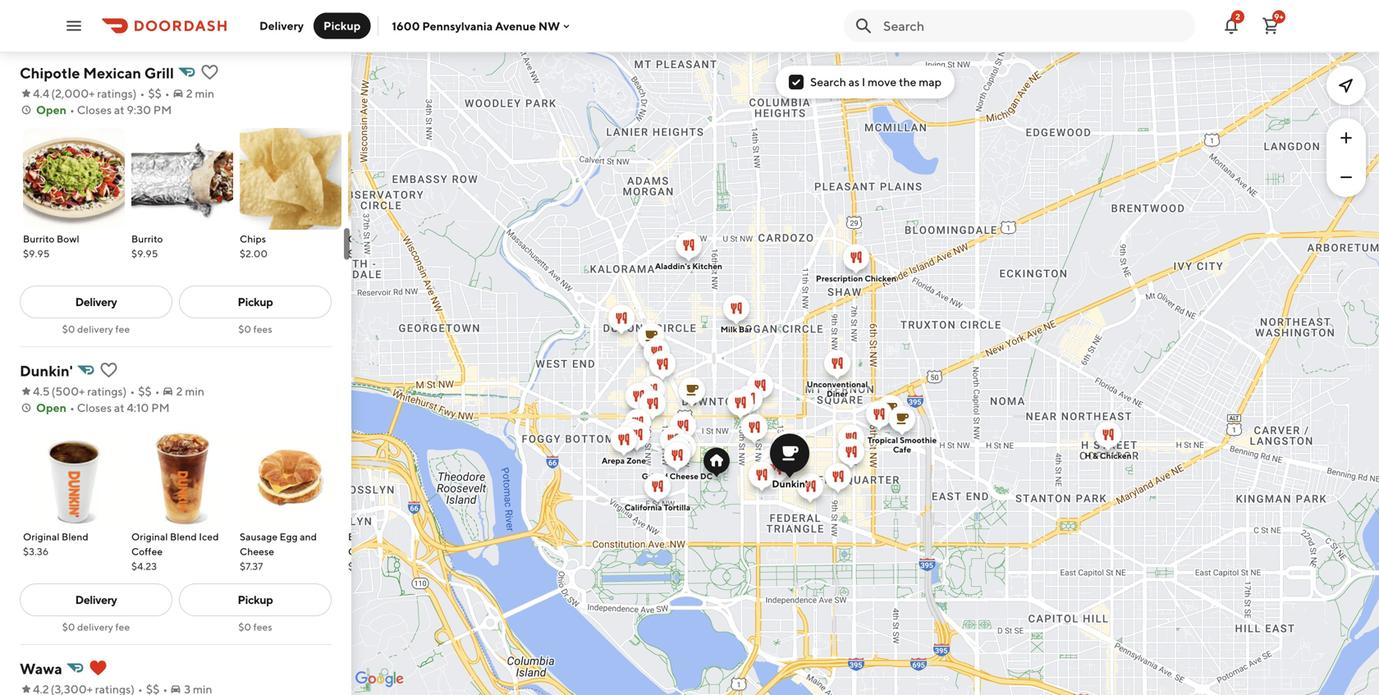 Task type: vqa. For each thing, say whether or not it's contained in the screenshot.
H & Chicken
yes



Task type: locate. For each thing, give the bounding box(es) containing it.
burrito inside burrito bowl $9.95
[[23, 233, 55, 245]]

$4.23
[[131, 561, 157, 572]]

1 vertical spatial 2 min
[[176, 385, 204, 398]]

delivery button
[[250, 13, 314, 39]]

kitchen
[[692, 261, 722, 271], [692, 261, 722, 271]]

1 original from the left
[[23, 531, 60, 543]]

california
[[625, 503, 662, 512], [625, 503, 662, 512]]

0 horizontal spatial blend
[[62, 531, 88, 543]]

the
[[899, 75, 917, 89]]

1 burrito from the left
[[23, 233, 55, 245]]

• up 9:30
[[140, 87, 145, 100]]

2 closes from the top
[[77, 401, 112, 415]]

original inside original blend iced coffee $4.23
[[131, 531, 168, 543]]

pickup
[[323, 19, 361, 32], [238, 295, 273, 309], [238, 593, 273, 607]]

closes down ( 2,000+ ratings )
[[77, 103, 112, 117]]

1 items, open order cart image
[[1261, 16, 1281, 36]]

$$ down grill
[[148, 87, 162, 100]]

0 horizontal spatial )
[[123, 385, 127, 398]]

0 vertical spatial (
[[51, 87, 55, 100]]

1 vertical spatial $0 delivery fee
[[62, 621, 130, 633]]

dc
[[700, 472, 713, 481], [700, 472, 713, 481]]

1 fee from the top
[[115, 323, 130, 335]]

open menu image
[[64, 16, 84, 36]]

2 ( from the top
[[51, 385, 55, 398]]

1 vertical spatial 2
[[186, 87, 193, 100]]

burrito down 'burrito' image on the top of the page
[[131, 233, 163, 245]]

$0 fees down $2.00
[[238, 323, 272, 335]]

• down 500+
[[70, 401, 75, 415]]

0 vertical spatial min
[[195, 87, 214, 100]]

•
[[140, 87, 145, 100], [165, 87, 170, 100], [70, 103, 75, 117], [130, 385, 135, 398], [155, 385, 160, 398], [70, 401, 75, 415]]

burrito
[[23, 233, 55, 245], [131, 233, 163, 245]]

pickup right delivery button
[[323, 19, 361, 32]]

chips image
[[240, 128, 342, 230]]

1 ( from the top
[[51, 87, 55, 100]]

2 min for dunkin'
[[176, 385, 204, 398]]

pickup link for dunkin'
[[179, 584, 332, 617]]

$0 fees down '$7.37'
[[238, 621, 272, 633]]

mexican
[[83, 64, 141, 82]]

• $$ up 4:10
[[130, 385, 152, 398]]

$0 fees for dunkin'
[[238, 621, 272, 633]]

2 min
[[186, 87, 214, 100], [176, 385, 204, 398]]

original inside original blend $3.36
[[23, 531, 60, 543]]

burrito bowl $9.95
[[23, 233, 79, 259]]

$$
[[148, 87, 162, 100], [138, 385, 152, 398]]

1 horizontal spatial 2
[[186, 87, 193, 100]]

cafe
[[893, 445, 911, 454], [893, 445, 911, 454]]

delivery link down $4.23
[[20, 584, 172, 617]]

powered by google image
[[355, 672, 404, 688]]

pickup link down $2.00
[[179, 286, 332, 319]]

0 vertical spatial pickup
[[323, 19, 361, 32]]

1 vertical spatial fee
[[115, 621, 130, 633]]

open
[[36, 103, 66, 117], [36, 401, 66, 415]]

0 vertical spatial fee
[[115, 323, 130, 335]]

original up $3.36
[[23, 531, 60, 543]]

search
[[810, 75, 846, 89]]

ratings up open • closes at 4:10 pm
[[87, 385, 123, 398]]

delivery
[[259, 19, 304, 32], [75, 295, 117, 309], [75, 593, 117, 607]]

california tortilla
[[625, 503, 691, 512], [625, 503, 691, 512]]

original blend iced coffee image
[[131, 426, 233, 528]]

delivery up click to remove this store from your saved list "image"
[[77, 621, 113, 633]]

open for dunkin'
[[36, 401, 66, 415]]

i
[[862, 75, 865, 89]]

0 horizontal spatial 2
[[176, 385, 183, 398]]

delivery link for dunkin'
[[20, 584, 172, 617]]

open down 4.4
[[36, 103, 66, 117]]

pickup for chipotle mexican grill
[[238, 295, 273, 309]]

$9.95
[[23, 248, 50, 259], [131, 248, 158, 259]]

) for chipotle mexican grill
[[133, 87, 137, 100]]

2 delivery link from the top
[[20, 584, 172, 617]]

1 vertical spatial pickup
[[238, 295, 273, 309]]

1 fees from the top
[[253, 323, 272, 335]]

blend inside original blend $3.36
[[62, 531, 88, 543]]

) up 9:30
[[133, 87, 137, 100]]

ratings up open • closes at 9:30 pm on the left top of page
[[97, 87, 133, 100]]

1 $9.95 from the left
[[23, 248, 50, 259]]

chicken
[[865, 274, 896, 283], [865, 274, 896, 283], [1100, 451, 1132, 461], [1100, 451, 1132, 461]]

chips $2.00
[[240, 233, 268, 259]]

2 burrito from the left
[[131, 233, 163, 245]]

bar
[[739, 325, 752, 334], [739, 325, 752, 334]]

0 vertical spatial delivery
[[259, 19, 304, 32]]

) up 4:10
[[123, 385, 127, 398]]

fee
[[115, 323, 130, 335], [115, 621, 130, 633]]

1 vertical spatial delivery
[[75, 295, 117, 309]]

delivery up click to remove this store from your saved list "image"
[[75, 593, 117, 607]]

1 $0 fees from the top
[[238, 323, 272, 335]]

2 at from the top
[[114, 401, 124, 415]]

&
[[1093, 451, 1098, 461], [1093, 451, 1098, 461]]

2 for chipotle mexican grill
[[186, 87, 193, 100]]

$0 delivery fee up click to add this store to your saved list image
[[62, 323, 130, 335]]

grilled
[[642, 472, 668, 481], [642, 472, 668, 481]]

2 $0 delivery fee from the top
[[62, 621, 130, 633]]

2 $0 fees from the top
[[238, 621, 272, 633]]

1 vertical spatial • $$
[[130, 385, 152, 398]]

1 vertical spatial open
[[36, 401, 66, 415]]

sausage egg and cheese $7.37
[[240, 531, 317, 572]]

blend left iced
[[170, 531, 197, 543]]

blend inside original blend iced coffee $4.23
[[170, 531, 197, 543]]

pm right 9:30
[[153, 103, 172, 117]]

pickup inside button
[[323, 19, 361, 32]]

1 horizontal spatial )
[[133, 87, 137, 100]]

fees down $2.00
[[253, 323, 272, 335]]

aladdin's
[[655, 261, 691, 271], [655, 261, 691, 271]]

prescription
[[816, 274, 863, 283], [816, 274, 863, 283]]

1 blend from the left
[[62, 531, 88, 543]]

2 original from the left
[[131, 531, 168, 543]]

0 vertical spatial open
[[36, 103, 66, 117]]

$0 down $2.00
[[238, 323, 251, 335]]

$$ for dunkin'
[[138, 385, 152, 398]]

original blend iced coffee $4.23
[[131, 531, 219, 572]]

pm
[[153, 103, 172, 117], [151, 401, 170, 415]]

0 horizontal spatial $9.95
[[23, 248, 50, 259]]

0 vertical spatial )
[[133, 87, 137, 100]]

2 vertical spatial delivery
[[75, 593, 117, 607]]

zoom out image
[[1336, 167, 1356, 187]]

diner
[[827, 389, 848, 399], [827, 389, 848, 399]]

• $$
[[140, 87, 162, 100], [130, 385, 152, 398]]

egg
[[280, 531, 298, 543]]

)
[[133, 87, 137, 100], [123, 385, 127, 398]]

0 horizontal spatial burrito
[[23, 233, 55, 245]]

0 vertical spatial pm
[[153, 103, 172, 117]]

sausage egg and cheese image
[[240, 426, 342, 528]]

2 horizontal spatial 2
[[1236, 12, 1240, 21]]

( right 4.4
[[51, 87, 55, 100]]

1 vertical spatial pickup link
[[179, 584, 332, 617]]

$9.95 inside burrito $9.95
[[131, 248, 158, 259]]

$0 delivery fee
[[62, 323, 130, 335], [62, 621, 130, 633]]

1 vertical spatial fees
[[253, 621, 272, 633]]

delivery for dunkin'
[[77, 621, 113, 633]]

wawa
[[20, 660, 62, 678]]

• down grill
[[165, 87, 170, 100]]

0 vertical spatial $$
[[148, 87, 162, 100]]

original
[[23, 531, 60, 543], [131, 531, 168, 543]]

1 vertical spatial ratings
[[87, 385, 123, 398]]

0 vertical spatial 2 min
[[186, 87, 214, 100]]

burrito left the bowl
[[23, 233, 55, 245]]

min
[[195, 87, 214, 100], [185, 385, 204, 398]]

at
[[114, 103, 124, 117], [114, 401, 124, 415]]

click to remove this store from your saved list image
[[88, 658, 108, 678]]

1 vertical spatial at
[[114, 401, 124, 415]]

closes
[[77, 103, 112, 117], [77, 401, 112, 415]]

ratings
[[97, 87, 133, 100], [87, 385, 123, 398]]

1 vertical spatial $0 fees
[[238, 621, 272, 633]]

2 $9.95 from the left
[[131, 248, 158, 259]]

1 open from the top
[[36, 103, 66, 117]]

) for dunkin'
[[123, 385, 127, 398]]

unconventional
[[807, 380, 868, 389], [807, 380, 868, 389]]

fees
[[253, 323, 272, 335], [253, 621, 272, 633]]

$3.36
[[23, 546, 49, 557]]

1 $0 delivery fee from the top
[[62, 323, 130, 335]]

$0 fees
[[238, 323, 272, 335], [238, 621, 272, 633]]

cheese
[[670, 472, 699, 481], [670, 472, 699, 481], [240, 546, 274, 557]]

pickup link down '$7.37'
[[179, 584, 332, 617]]

delivery down the bowl
[[75, 295, 117, 309]]

0 vertical spatial • $$
[[140, 87, 162, 100]]

1 vertical spatial delivery
[[77, 621, 113, 633]]

fee for dunkin'
[[115, 621, 130, 633]]

delivery link down the bowl
[[20, 286, 172, 319]]

milk bar
[[721, 325, 752, 334], [721, 325, 752, 334]]

0 vertical spatial pickup link
[[179, 286, 332, 319]]

0 vertical spatial delivery
[[77, 323, 113, 335]]

1 vertical spatial $$
[[138, 385, 152, 398]]

2 min for chipotle mexican grill
[[186, 87, 214, 100]]

smoothie
[[900, 436, 937, 445], [900, 436, 937, 445]]

pennsylvania
[[422, 19, 493, 33]]

delivery
[[77, 323, 113, 335], [77, 621, 113, 633]]

delivery up click to add this store to your saved list image
[[77, 323, 113, 335]]

1 horizontal spatial original
[[131, 531, 168, 543]]

aladdin's kitchen prescription chicken
[[655, 261, 896, 283], [655, 261, 896, 283]]

0 vertical spatial closes
[[77, 103, 112, 117]]

notification bell image
[[1222, 16, 1241, 36]]

burrito for bowl
[[23, 233, 55, 245]]

• down 2,000+
[[70, 103, 75, 117]]

1600 pennsylvania avenue nw
[[392, 19, 560, 33]]

original up "coffee"
[[131, 531, 168, 543]]

$0 down '$7.37'
[[238, 621, 251, 633]]

$0 delivery fee for chipotle mexican grill
[[62, 323, 130, 335]]

0 horizontal spatial original
[[23, 531, 60, 543]]

0 vertical spatial fees
[[253, 323, 272, 335]]

500+
[[55, 385, 85, 398]]

move
[[868, 75, 897, 89]]

1 pickup link from the top
[[179, 286, 332, 319]]

(
[[51, 87, 55, 100], [51, 385, 55, 398]]

1 horizontal spatial burrito
[[131, 233, 163, 245]]

average rating of 4.2 out of 5 element
[[20, 681, 49, 695]]

0 vertical spatial delivery link
[[20, 286, 172, 319]]

$0
[[62, 323, 75, 335], [238, 323, 251, 335], [62, 621, 75, 633], [238, 621, 251, 633]]

pickup down $2.00
[[238, 295, 273, 309]]

tortilla
[[664, 503, 691, 512], [664, 503, 691, 512]]

average rating of 4.4 out of 5 element
[[20, 85, 50, 102]]

coffee
[[131, 546, 163, 557]]

zone
[[627, 456, 646, 465], [627, 456, 646, 465]]

tropical
[[868, 436, 898, 445], [868, 436, 898, 445]]

closes down the "( 500+ ratings )" on the left of page
[[77, 401, 112, 415]]

2 fee from the top
[[115, 621, 130, 633]]

1 closes from the top
[[77, 103, 112, 117]]

as
[[849, 75, 860, 89]]

0 vertical spatial $0 fees
[[238, 323, 272, 335]]

min for chipotle mexican grill
[[195, 87, 214, 100]]

delivery link
[[20, 286, 172, 319], [20, 584, 172, 617]]

pickup down '$7.37'
[[238, 593, 273, 607]]

at left 9:30
[[114, 103, 124, 117]]

( 500+ ratings )
[[51, 385, 127, 398]]

ratings for chipotle mexican grill
[[97, 87, 133, 100]]

h
[[1085, 451, 1091, 461], [1085, 451, 1091, 461]]

2 fees from the top
[[253, 621, 272, 633]]

2,000+
[[55, 87, 95, 100]]

$$ up 4:10
[[138, 385, 152, 398]]

delivery inside button
[[259, 19, 304, 32]]

delivery left the pickup button
[[259, 19, 304, 32]]

0 vertical spatial at
[[114, 103, 124, 117]]

1 delivery from the top
[[77, 323, 113, 335]]

grilled cheese dc
[[642, 472, 713, 481], [642, 472, 713, 481]]

1 vertical spatial (
[[51, 385, 55, 398]]

fees down '$7.37'
[[253, 621, 272, 633]]

2 blend from the left
[[170, 531, 197, 543]]

1 vertical spatial min
[[185, 385, 204, 398]]

arepa zone
[[602, 456, 646, 465], [602, 456, 646, 465]]

blend
[[62, 531, 88, 543], [170, 531, 197, 543]]

chipotle
[[20, 64, 80, 82]]

• $$ up 9:30
[[140, 87, 162, 100]]

$0 delivery fee up click to remove this store from your saved list "image"
[[62, 621, 130, 633]]

click to add this store to your saved list image
[[200, 62, 220, 82]]

1 vertical spatial delivery link
[[20, 584, 172, 617]]

2
[[1236, 12, 1240, 21], [186, 87, 193, 100], [176, 385, 183, 398]]

0 vertical spatial ratings
[[97, 87, 133, 100]]

h & chicken
[[1085, 451, 1132, 461], [1085, 451, 1132, 461]]

1600
[[392, 19, 420, 33]]

unconventional diner
[[807, 380, 868, 399], [807, 380, 868, 399]]

0 vertical spatial $0 delivery fee
[[62, 323, 130, 335]]

1 vertical spatial closes
[[77, 401, 112, 415]]

min for dunkin'
[[185, 385, 204, 398]]

1 at from the top
[[114, 103, 124, 117]]

1 horizontal spatial blend
[[170, 531, 197, 543]]

open down 4.5
[[36, 401, 66, 415]]

pickup link for chipotle mexican grill
[[179, 286, 332, 319]]

( right 4.5
[[51, 385, 55, 398]]

milk
[[721, 325, 737, 334], [721, 325, 737, 334]]

2 open from the top
[[36, 401, 66, 415]]

1 vertical spatial )
[[123, 385, 127, 398]]

2 pickup link from the top
[[179, 584, 332, 617]]

2 vertical spatial pickup
[[238, 593, 273, 607]]

4:10
[[127, 401, 149, 415]]

1 horizontal spatial $9.95
[[131, 248, 158, 259]]

Search as I move the map checkbox
[[789, 75, 804, 89]]

1 vertical spatial pm
[[151, 401, 170, 415]]

at left 4:10
[[114, 401, 124, 415]]

pm right 4:10
[[151, 401, 170, 415]]

burrito bowl image
[[23, 128, 125, 230]]

2 delivery from the top
[[77, 621, 113, 633]]

2 vertical spatial 2
[[176, 385, 183, 398]]

arepa
[[602, 456, 625, 465], [602, 456, 625, 465]]

pickup button
[[314, 13, 371, 39]]

blend down original blend 'image'
[[62, 531, 88, 543]]

1 delivery link from the top
[[20, 286, 172, 319]]

original for original blend iced coffee $4.23
[[131, 531, 168, 543]]

delivery link for chipotle mexican grill
[[20, 286, 172, 319]]



Task type: describe. For each thing, give the bounding box(es) containing it.
0 vertical spatial 2
[[1236, 12, 1240, 21]]

pm for chipotle mexican grill
[[153, 103, 172, 117]]

pm for dunkin'
[[151, 401, 170, 415]]

burrito for $9.95
[[131, 233, 163, 245]]

9+
[[1274, 12, 1284, 21]]

fees for chipotle mexican grill
[[253, 323, 272, 335]]

search as i move the map
[[810, 75, 942, 89]]

at for chipotle mexican grill
[[114, 103, 124, 117]]

bowl
[[57, 233, 79, 245]]

cheese inside sausage egg and cheese $7.37
[[240, 546, 274, 557]]

delivery for chipotle mexican grill
[[77, 323, 113, 335]]

chipotle mexican grill
[[20, 64, 174, 82]]

closes for dunkin'
[[77, 401, 112, 415]]

recenter the map image
[[1336, 76, 1356, 95]]

• $$ for dunkin'
[[130, 385, 152, 398]]

zoom in image
[[1336, 128, 1356, 148]]

( for dunkin'
[[51, 385, 55, 398]]

2 for dunkin'
[[176, 385, 183, 398]]

closes for chipotle mexican grill
[[77, 103, 112, 117]]

$0 up 'wawa'
[[62, 621, 75, 633]]

4.4
[[33, 87, 50, 100]]

blend for $3.36
[[62, 531, 88, 543]]

original for original blend $3.36
[[23, 531, 60, 543]]

$7.37
[[240, 561, 263, 572]]

$$ for chipotle mexican grill
[[148, 87, 162, 100]]

$9.95 inside burrito bowl $9.95
[[23, 248, 50, 259]]

burrito image
[[131, 128, 233, 230]]

• up open • closes at 4:10 pm
[[155, 385, 160, 398]]

9:30
[[127, 103, 151, 117]]

nw
[[538, 19, 560, 33]]

average rating of 4.5 out of 5 element
[[20, 383, 50, 400]]

grill
[[144, 64, 174, 82]]

original blend $3.36
[[23, 531, 88, 557]]

chips
[[240, 233, 266, 245]]

$0 delivery fee for dunkin'
[[62, 621, 130, 633]]

sausage
[[240, 531, 278, 543]]

( for chipotle mexican grill
[[51, 87, 55, 100]]

9+ button
[[1254, 9, 1287, 42]]

$2.00
[[240, 248, 268, 259]]

iced
[[199, 531, 219, 543]]

avenue
[[495, 19, 536, 33]]

burrito $9.95
[[131, 233, 163, 259]]

• $$ for chipotle mexican grill
[[140, 87, 162, 100]]

and
[[300, 531, 317, 543]]

open • closes at 4:10 pm
[[36, 401, 170, 415]]

Store search: begin typing to search for stores available on DoorDash text field
[[883, 17, 1185, 35]]

pickup for dunkin'
[[238, 593, 273, 607]]

open • closes at 9:30 pm
[[36, 103, 172, 117]]

fee for chipotle mexican grill
[[115, 323, 130, 335]]

ratings for dunkin'
[[87, 385, 123, 398]]

at for dunkin'
[[114, 401, 124, 415]]

delivery for dunkin'
[[75, 593, 117, 607]]

$0 fees for chipotle mexican grill
[[238, 323, 272, 335]]

$0 up 500+
[[62, 323, 75, 335]]

click to add this store to your saved list image
[[99, 360, 119, 380]]

map
[[919, 75, 942, 89]]

• up 4:10
[[130, 385, 135, 398]]

fees for dunkin'
[[253, 621, 272, 633]]

map region
[[298, 0, 1379, 695]]

open for chipotle mexican grill
[[36, 103, 66, 117]]

blend for iced
[[170, 531, 197, 543]]

4.5
[[33, 385, 50, 398]]

1600 pennsylvania avenue nw button
[[392, 19, 573, 33]]

original blend image
[[23, 426, 125, 528]]

( 2,000+ ratings )
[[51, 87, 137, 100]]

delivery for chipotle mexican grill
[[75, 295, 117, 309]]



